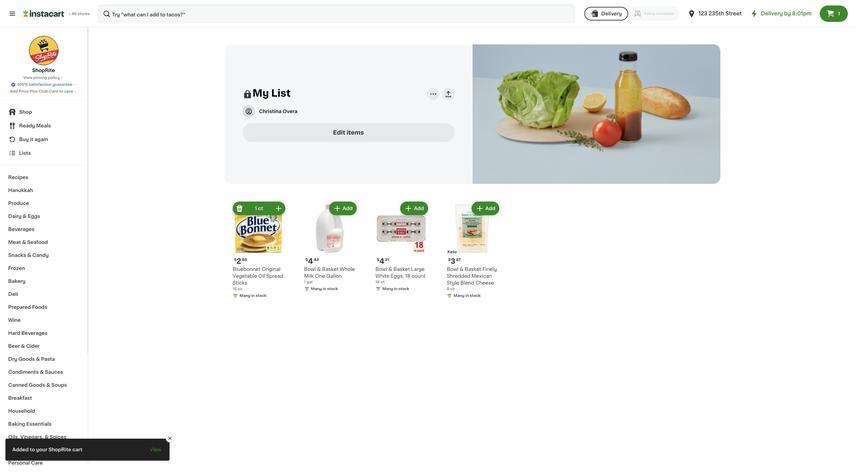 Task type: describe. For each thing, give the bounding box(es) containing it.
card
[[49, 90, 58, 93]]

buy it again link
[[4, 133, 83, 146]]

$ 3 87
[[449, 258, 461, 265]]

delivery by 8:01pm
[[762, 11, 812, 16]]

add inside 'link'
[[10, 90, 18, 93]]

many in stock for eggs,
[[383, 287, 410, 291]]

& for beer & cider
[[21, 344, 25, 349]]

3
[[451, 258, 456, 265]]

deli
[[8, 292, 18, 297]]

in for eggs,
[[394, 287, 398, 291]]

123 235th street
[[699, 11, 743, 16]]

personal
[[8, 461, 30, 466]]

guarantee
[[53, 83, 72, 87]]

product group containing 3
[[445, 200, 501, 306]]

1 button
[[821, 5, 849, 22]]

edit items button
[[243, 123, 455, 142]]

43
[[314, 258, 319, 262]]

many for eggs,
[[383, 287, 394, 291]]

many for one
[[311, 287, 322, 291]]

satisfaction
[[29, 83, 52, 87]]

beer
[[8, 344, 20, 349]]

goods for canned
[[29, 383, 45, 388]]

bluebonnet original vegetable oil spread sticks 16 oz
[[233, 267, 284, 291]]

delivery button
[[585, 7, 629, 21]]

recipes
[[8, 175, 28, 180]]

wine link
[[4, 314, 83, 327]]

65
[[242, 258, 247, 262]]

0 horizontal spatial ct
[[258, 206, 263, 211]]

christina overa
[[259, 109, 298, 114]]

breakfast
[[8, 396, 32, 401]]

beverages link
[[4, 223, 83, 236]]

& for bowl & basket large white eggs, 18 count 18 ct
[[389, 267, 393, 272]]

mexican
[[472, 274, 492, 279]]

eggs
[[28, 214, 40, 219]]

breakfast link
[[4, 392, 83, 405]]

condiments
[[8, 370, 39, 375]]

1 horizontal spatial 18
[[406, 274, 411, 279]]

bowl & basket large white eggs, 18 count 18 ct
[[376, 267, 426, 284]]

add for bowl & basket large white eggs, 18 count
[[414, 206, 424, 211]]

deli link
[[4, 288, 83, 301]]

gal
[[307, 281, 313, 284]]

bowl & basket whole milk one gallon 1 gal
[[304, 267, 355, 284]]

& for dairy & eggs
[[23, 214, 27, 219]]

2
[[237, 258, 241, 265]]

4 for bowl & basket whole milk one gallon
[[308, 258, 313, 265]]

condiments & sauces link
[[4, 366, 83, 379]]

oil
[[259, 274, 265, 279]]

bowl for bowl & basket large white eggs, 18 count
[[376, 267, 388, 272]]

3 product group from the left
[[373, 200, 430, 306]]

100%
[[17, 83, 28, 87]]

keto
[[448, 250, 457, 254]]

8
[[447, 287, 450, 291]]

Search field
[[99, 5, 575, 23]]

123 235th street button
[[688, 4, 743, 23]]

christina
[[259, 109, 282, 114]]

dry goods & pasta link
[[4, 353, 83, 366]]

policy
[[48, 76, 60, 80]]

& for bowl & basket finely shredded mexican style blend cheese 8 oz
[[460, 267, 464, 272]]

bakery
[[8, 279, 26, 284]]

baking
[[8, 422, 25, 427]]

& for meat & seafood
[[22, 240, 26, 245]]

health care
[[8, 448, 38, 453]]

care for personal care
[[31, 461, 43, 466]]

shop link
[[4, 105, 83, 119]]

canned
[[8, 383, 28, 388]]

shoprite logo image
[[29, 36, 59, 66]]

cheese
[[476, 281, 495, 286]]

ready meals button
[[4, 119, 83, 133]]

& left soups
[[46, 383, 50, 388]]

1 for 1 ct
[[255, 206, 257, 211]]

service type group
[[585, 7, 680, 21]]

edit items
[[333, 130, 364, 135]]

$ 2 65
[[234, 258, 247, 265]]

cart
[[72, 448, 83, 453]]

1 vertical spatial to
[[30, 448, 35, 453]]

prepared
[[8, 305, 31, 310]]

vinegars,
[[20, 435, 43, 440]]

to inside 'link'
[[59, 90, 63, 93]]

view for view
[[150, 448, 161, 453]]

one
[[315, 274, 325, 279]]

lists link
[[4, 146, 83, 160]]

spread
[[266, 274, 284, 279]]

100% satisfaction guarantee
[[17, 83, 72, 87]]

dairy
[[8, 214, 22, 219]]

add price plus club card to save
[[10, 90, 73, 93]]

product group containing 2
[[230, 200, 287, 306]]

dairy & eggs
[[8, 214, 40, 219]]

items
[[347, 130, 364, 135]]

snacks & candy link
[[4, 249, 83, 262]]

view pricing policy
[[23, 76, 60, 80]]

delivery for delivery
[[602, 11, 623, 16]]

canned goods & soups link
[[4, 379, 83, 392]]

ready meals link
[[4, 119, 83, 133]]

bowl for bowl & basket whole milk one gallon
[[304, 267, 316, 272]]

list
[[272, 88, 291, 98]]

$ for bluebonnet original vegetable oil spread sticks
[[234, 258, 237, 262]]

view button
[[146, 443, 166, 457]]

it
[[30, 137, 33, 142]]

soups
[[52, 383, 67, 388]]

personal care link
[[4, 457, 83, 467]]

meals
[[36, 123, 51, 128]]

snacks
[[8, 253, 26, 258]]

pasta
[[41, 357, 55, 362]]

$ 4 21
[[377, 258, 390, 265]]

again
[[35, 137, 48, 142]]

beer & cider
[[8, 344, 40, 349]]

oils,
[[8, 435, 19, 440]]

household link
[[4, 405, 83, 418]]

prepared foods link
[[4, 301, 83, 314]]

remove bluebonnet original vegetable oil spread sticks image
[[236, 205, 244, 213]]

add button for finely
[[473, 203, 499, 215]]

seafood
[[27, 240, 48, 245]]

add button for large
[[401, 203, 428, 215]]

hard
[[8, 331, 20, 336]]

view for view pricing policy
[[23, 76, 33, 80]]



Task type: locate. For each thing, give the bounding box(es) containing it.
0 vertical spatial beverages
[[8, 227, 34, 232]]

0 horizontal spatial oz
[[238, 287, 243, 291]]

$ inside $ 4 43
[[306, 258, 308, 262]]

& for condiments & sauces
[[40, 370, 44, 375]]

1 bowl from the left
[[304, 267, 316, 272]]

0 horizontal spatial add button
[[330, 203, 356, 215]]

in down one
[[323, 287, 327, 291]]

add for bowl & basket finely shredded mexican style blend cheese
[[486, 206, 496, 211]]

1 oz from the left
[[238, 287, 243, 291]]

bluebonnet
[[233, 267, 261, 272]]

& left sauces
[[40, 370, 44, 375]]

goods for dry
[[18, 357, 35, 362]]

& up eggs,
[[389, 267, 393, 272]]

3 basket from the left
[[465, 267, 482, 272]]

$ inside $ 2 65
[[234, 258, 237, 262]]

goods down the beer & cider
[[18, 357, 35, 362]]

3 bowl from the left
[[447, 267, 459, 272]]

goods
[[18, 357, 35, 362], [29, 383, 45, 388]]

None search field
[[98, 4, 576, 23]]

my list
[[253, 88, 291, 98]]

edit
[[333, 130, 346, 135]]

0 horizontal spatial delivery
[[602, 11, 623, 16]]

2 $ from the left
[[306, 258, 308, 262]]

view
[[23, 76, 33, 80], [150, 448, 161, 453]]

$ down keto
[[449, 258, 451, 262]]

basket up 'gallon'
[[322, 267, 339, 272]]

in down eggs,
[[394, 287, 398, 291]]

1 inside bowl & basket whole milk one gallon 1 gal
[[304, 281, 306, 284]]

sauces
[[45, 370, 63, 375]]

21
[[386, 258, 390, 262]]

in down blend
[[466, 294, 469, 298]]

1 horizontal spatial to
[[59, 90, 63, 93]]

1 horizontal spatial delivery
[[762, 11, 784, 16]]

2 product group from the left
[[302, 200, 358, 306]]

1 horizontal spatial bowl
[[376, 267, 388, 272]]

in for one
[[323, 287, 327, 291]]

many in stock down one
[[311, 287, 338, 291]]

stores
[[78, 12, 90, 16]]

& inside 'link'
[[23, 214, 27, 219]]

& inside bowl & basket finely shredded mexican style blend cheese 8 oz
[[460, 267, 464, 272]]

0 vertical spatial view
[[23, 76, 33, 80]]

dry goods & pasta
[[8, 357, 55, 362]]

0 horizontal spatial to
[[30, 448, 35, 453]]

basket for mexican
[[465, 267, 482, 272]]

& up one
[[317, 267, 321, 272]]

0 vertical spatial ct
[[258, 206, 263, 211]]

original
[[262, 267, 281, 272]]

delivery for delivery by 8:01pm
[[762, 11, 784, 16]]

2 4 from the left
[[380, 258, 385, 265]]

in down bluebonnet original vegetable oil spread sticks 16 oz
[[252, 294, 255, 298]]

bowl down 3
[[447, 267, 459, 272]]

in for mexican
[[466, 294, 469, 298]]

save
[[64, 90, 73, 93]]

oz right '16'
[[238, 287, 243, 291]]

personal care
[[8, 461, 43, 466]]

in for sticks
[[252, 294, 255, 298]]

$ inside $ 4 21
[[377, 258, 380, 262]]

stock for sticks
[[256, 294, 267, 298]]

to down guarantee
[[59, 90, 63, 93]]

to left your
[[30, 448, 35, 453]]

hanukkah link
[[4, 184, 83, 197]]

instacart logo image
[[23, 10, 64, 18]]

2 bowl from the left
[[376, 267, 388, 272]]

added
[[12, 448, 29, 453]]

gallon
[[327, 274, 342, 279]]

2 horizontal spatial bowl
[[447, 267, 459, 272]]

ct left increment quantity of bluebonnet original vegetable oil spread sticks image
[[258, 206, 263, 211]]

stock for mexican
[[470, 294, 481, 298]]

ready meals
[[19, 123, 51, 128]]

4 $ from the left
[[449, 258, 451, 262]]

87
[[457, 258, 461, 262]]

& for snacks & candy
[[27, 253, 31, 258]]

basket for eggs,
[[394, 267, 410, 272]]

shoprite down the spices
[[49, 448, 71, 453]]

& right beer
[[21, 344, 25, 349]]

1 vertical spatial 1
[[255, 206, 257, 211]]

care down your
[[31, 461, 43, 466]]

household
[[8, 409, 35, 414]]

bowl for bowl & basket finely shredded mexican style blend cheese
[[447, 267, 459, 272]]

& left the spices
[[45, 435, 49, 440]]

plus
[[30, 90, 38, 93]]

bowl inside bowl & basket large white eggs, 18 count 18 ct
[[376, 267, 388, 272]]

spices
[[50, 435, 67, 440]]

many in stock down eggs,
[[383, 287, 410, 291]]

1 for 1
[[839, 11, 841, 16]]

ct inside bowl & basket large white eggs, 18 count 18 ct
[[381, 281, 385, 284]]

shoprite link
[[29, 36, 59, 74]]

1 basket from the left
[[322, 267, 339, 272]]

0 vertical spatial care
[[26, 448, 38, 453]]

bowl inside bowl & basket finely shredded mexican style blend cheese 8 oz
[[447, 267, 459, 272]]

foods
[[32, 305, 47, 310]]

18 right eggs,
[[406, 274, 411, 279]]

stock down 'gallon'
[[327, 287, 338, 291]]

4 for bowl & basket large white eggs, 18 count
[[380, 258, 385, 265]]

2 basket from the left
[[394, 267, 410, 272]]

pricing
[[33, 76, 47, 80]]

meat & seafood
[[8, 240, 48, 245]]

large
[[412, 267, 425, 272]]

& left candy
[[27, 253, 31, 258]]

vegetable
[[233, 274, 257, 279]]

0 vertical spatial goods
[[18, 357, 35, 362]]

goods down condiments & sauces
[[29, 383, 45, 388]]

bowl up white
[[376, 267, 388, 272]]

1 vertical spatial care
[[31, 461, 43, 466]]

basket inside bowl & basket large white eggs, 18 count 18 ct
[[394, 267, 410, 272]]

canned goods & soups
[[8, 383, 67, 388]]

hanukkah
[[8, 188, 33, 193]]

2 horizontal spatial 1
[[839, 11, 841, 16]]

beverages up cider
[[21, 331, 48, 336]]

stock down blend
[[470, 294, 481, 298]]

add for bowl & basket whole milk one gallon
[[343, 206, 353, 211]]

condiments & sauces
[[8, 370, 63, 375]]

$ for bowl & basket finely shredded mexican style blend cheese
[[449, 258, 451, 262]]

delivery by 8:01pm link
[[751, 10, 812, 18]]

basket inside bowl & basket finely shredded mexican style blend cheese 8 oz
[[465, 267, 482, 272]]

care for health care
[[26, 448, 38, 453]]

many down "gal"
[[311, 287, 322, 291]]

0 horizontal spatial view
[[23, 76, 33, 80]]

1 horizontal spatial ct
[[381, 281, 385, 284]]

2 add button from the left
[[401, 203, 428, 215]]

& left "eggs" on the left top of page
[[23, 214, 27, 219]]

1 horizontal spatial view
[[150, 448, 161, 453]]

basket inside bowl & basket whole milk one gallon 1 gal
[[322, 267, 339, 272]]

& inside "link"
[[45, 435, 49, 440]]

many down white
[[383, 287, 394, 291]]

0 horizontal spatial 1
[[255, 206, 257, 211]]

$ left 65
[[234, 258, 237, 262]]

1 vertical spatial beverages
[[21, 331, 48, 336]]

$ left 21
[[377, 258, 380, 262]]

bowl inside bowl & basket whole milk one gallon 1 gal
[[304, 267, 316, 272]]

& inside bowl & basket large white eggs, 18 count 18 ct
[[389, 267, 393, 272]]

your
[[36, 448, 47, 453]]

basket up mexican
[[465, 267, 482, 272]]

care down vinegars, on the bottom of page
[[26, 448, 38, 453]]

$ for bowl & basket large white eggs, 18 count
[[377, 258, 380, 262]]

bowl up the milk
[[304, 267, 316, 272]]

many
[[311, 287, 322, 291], [383, 287, 394, 291], [240, 294, 251, 298], [454, 294, 465, 298]]

1 horizontal spatial 1
[[304, 281, 306, 284]]

hard beverages link
[[4, 327, 83, 340]]

& for bowl & basket whole milk one gallon 1 gal
[[317, 267, 321, 272]]

increment quantity of bluebonnet original vegetable oil spread sticks image
[[275, 205, 283, 213]]

1 vertical spatial view
[[150, 448, 161, 453]]

basket up eggs,
[[394, 267, 410, 272]]

beer & cider link
[[4, 340, 83, 353]]

produce link
[[4, 197, 83, 210]]

overa
[[283, 109, 298, 114]]

many in stock down bluebonnet original vegetable oil spread sticks 16 oz
[[240, 294, 267, 298]]

lists
[[19, 151, 31, 156]]

& inside bowl & basket whole milk one gallon 1 gal
[[317, 267, 321, 272]]

3 add button from the left
[[473, 203, 499, 215]]

add button for whole
[[330, 203, 356, 215]]

1 4 from the left
[[308, 258, 313, 265]]

0 vertical spatial 1
[[839, 11, 841, 16]]

1 add button from the left
[[330, 203, 356, 215]]

many in stock down blend
[[454, 294, 481, 298]]

stock
[[327, 287, 338, 291], [399, 287, 410, 291], [256, 294, 267, 298], [470, 294, 481, 298]]

many in stock for sticks
[[240, 294, 267, 298]]

many for mexican
[[454, 294, 465, 298]]

shoprite up view pricing policy link
[[32, 68, 55, 73]]

3 $ from the left
[[377, 258, 380, 262]]

snacks & candy
[[8, 253, 49, 258]]

4 left 21
[[380, 258, 385, 265]]

2 horizontal spatial basket
[[465, 267, 482, 272]]

0 vertical spatial 18
[[406, 274, 411, 279]]

1 vertical spatial shoprite
[[49, 448, 71, 453]]

basket
[[322, 267, 339, 272], [394, 267, 410, 272], [465, 267, 482, 272]]

by
[[785, 11, 792, 16]]

$ inside $ 3 87
[[449, 258, 451, 262]]

1 vertical spatial 18
[[376, 281, 380, 284]]

health care link
[[4, 444, 83, 457]]

sticks
[[233, 281, 248, 286]]

prepared foods
[[8, 305, 47, 310]]

1
[[839, 11, 841, 16], [255, 206, 257, 211], [304, 281, 306, 284]]

1 product group from the left
[[230, 200, 287, 306]]

delivery inside button
[[602, 11, 623, 16]]

0 horizontal spatial basket
[[322, 267, 339, 272]]

stock down bowl & basket large white eggs, 18 count 18 ct
[[399, 287, 410, 291]]

cider
[[26, 344, 40, 349]]

& left pasta
[[36, 357, 40, 362]]

meat & seafood link
[[4, 236, 83, 249]]

ct down white
[[381, 281, 385, 284]]

oz inside bluebonnet original vegetable oil spread sticks 16 oz
[[238, 287, 243, 291]]

2 oz from the left
[[451, 287, 455, 291]]

$ for bowl & basket whole milk one gallon
[[306, 258, 308, 262]]

$ 4 43
[[306, 258, 319, 265]]

essentials
[[26, 422, 52, 427]]

shredded
[[447, 274, 471, 279]]

white
[[376, 274, 390, 279]]

0 vertical spatial shoprite
[[32, 68, 55, 73]]

shoprite inside shoprite link
[[32, 68, 55, 73]]

0 horizontal spatial 4
[[308, 258, 313, 265]]

frozen
[[8, 266, 25, 271]]

2 vertical spatial 1
[[304, 281, 306, 284]]

0 horizontal spatial 18
[[376, 281, 380, 284]]

many in stock for one
[[311, 287, 338, 291]]

stock for one
[[327, 287, 338, 291]]

care
[[26, 448, 38, 453], [31, 461, 43, 466]]

oz right 8
[[451, 287, 455, 291]]

stock for eggs,
[[399, 287, 410, 291]]

1 $ from the left
[[234, 258, 237, 262]]

view inside button
[[150, 448, 161, 453]]

$ left 43
[[306, 258, 308, 262]]

1 vertical spatial goods
[[29, 383, 45, 388]]

oils, vinegars, & spices link
[[4, 431, 83, 444]]

100% satisfaction guarantee button
[[11, 81, 77, 88]]

many for sticks
[[240, 294, 251, 298]]

0 vertical spatial to
[[59, 90, 63, 93]]

18 down white
[[376, 281, 380, 284]]

baking essentials link
[[4, 418, 83, 431]]

1 horizontal spatial 4
[[380, 258, 385, 265]]

1 horizontal spatial basket
[[394, 267, 410, 272]]

oz inside bowl & basket finely shredded mexican style blend cheese 8 oz
[[451, 287, 455, 291]]

add
[[10, 90, 18, 93], [343, 206, 353, 211], [414, 206, 424, 211], [486, 206, 496, 211]]

stock down bluebonnet original vegetable oil spread sticks 16 oz
[[256, 294, 267, 298]]

many down 'sticks'
[[240, 294, 251, 298]]

shop
[[19, 110, 32, 115]]

& up shredded
[[460, 267, 464, 272]]

added to your shoprite cart
[[12, 448, 83, 453]]

blend
[[461, 281, 475, 286]]

4 product group from the left
[[445, 200, 501, 306]]

1 inside button
[[839, 11, 841, 16]]

&
[[23, 214, 27, 219], [22, 240, 26, 245], [27, 253, 31, 258], [317, 267, 321, 272], [389, 267, 393, 272], [460, 267, 464, 272], [21, 344, 25, 349], [36, 357, 40, 362], [40, 370, 44, 375], [46, 383, 50, 388], [45, 435, 49, 440]]

many in stock for mexican
[[454, 294, 481, 298]]

beverages down "dairy & eggs"
[[8, 227, 34, 232]]

& right meat in the left bottom of the page
[[22, 240, 26, 245]]

all stores
[[72, 12, 90, 16]]

product group
[[230, 200, 287, 306], [302, 200, 358, 306], [373, 200, 430, 306], [445, 200, 501, 306]]

0 horizontal spatial bowl
[[304, 267, 316, 272]]

buy
[[19, 137, 29, 142]]

add button
[[330, 203, 356, 215], [401, 203, 428, 215], [473, 203, 499, 215]]

1 vertical spatial ct
[[381, 281, 385, 284]]

many down style at the bottom right of the page
[[454, 294, 465, 298]]

2 horizontal spatial add button
[[473, 203, 499, 215]]

view pricing policy link
[[23, 75, 64, 81]]

basket for one
[[322, 267, 339, 272]]

1 horizontal spatial oz
[[451, 287, 455, 291]]

4 left 43
[[308, 258, 313, 265]]

add price plus club card to save link
[[10, 89, 77, 94]]

1 horizontal spatial add button
[[401, 203, 428, 215]]

all
[[72, 12, 77, 16]]

close toast image
[[167, 436, 173, 442]]



Task type: vqa. For each thing, say whether or not it's contained in the screenshot.
Tofu within the "Hoisin-Sesame Salad With Baked Tofu"
no



